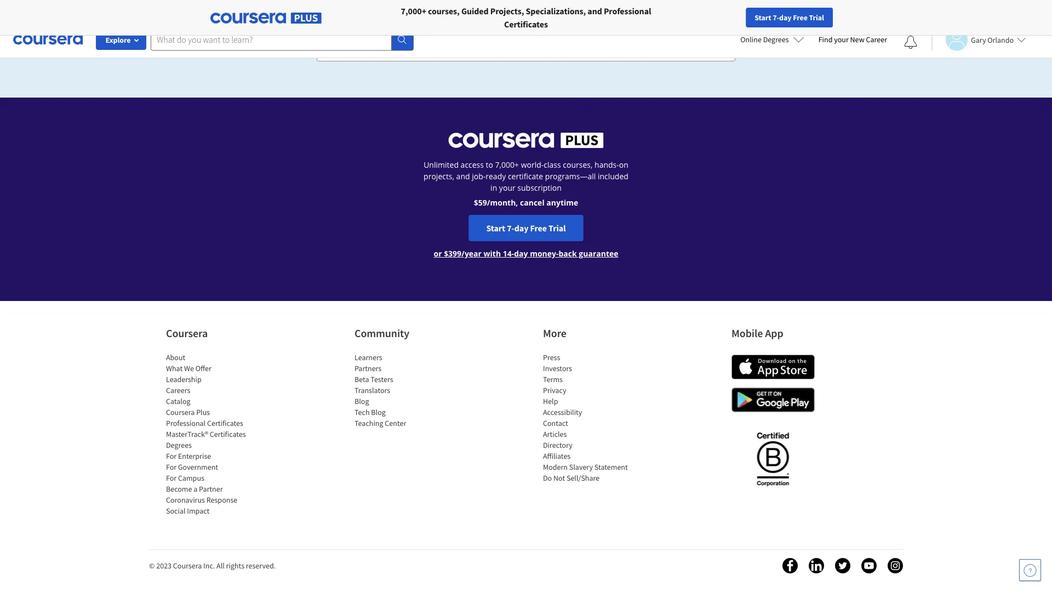 Task type: describe. For each thing, give the bounding box(es) containing it.
and inside 7,000+ courses, guided projects, specializations, and professional certificates
[[588, 5, 602, 16]]

investors link
[[543, 364, 573, 373]]

modern
[[543, 462, 568, 472]]

coursera plus link
[[166, 407, 210, 417]]

governments
[[250, 5, 300, 16]]

tech
[[355, 407, 370, 417]]

orlando
[[988, 35, 1014, 45]]

coursera youtube image
[[862, 558, 877, 574]]

teaching
[[355, 418, 384, 428]]

teaching center link
[[355, 418, 406, 428]]

sell/share
[[567, 473, 600, 483]]

list for coursera
[[166, 352, 259, 516]]

in
[[491, 183, 497, 193]]

enterprise
[[178, 451, 211, 461]]

degrees inside dropdown button
[[764, 35, 789, 44]]

investors
[[543, 364, 573, 373]]

about what we offer leadership careers catalog coursera plus professional certificates mastertrack® certificates degrees for enterprise for government for campus become a partner coronavirus response social impact
[[166, 353, 246, 516]]

2 vertical spatial certificates
[[210, 429, 246, 439]]

start 7-day free trial for start 7-day free trial button to the top
[[755, 13, 825, 22]]

terms link
[[543, 374, 563, 384]]

0 vertical spatial coursera
[[166, 327, 208, 340]]

0 vertical spatial start 7-day free trial button
[[746, 8, 833, 27]]

trial for start 7-day free trial button to the top
[[810, 13, 825, 22]]

online degrees
[[741, 35, 789, 44]]

find your new career
[[819, 35, 888, 44]]

world-
[[521, 160, 544, 170]]

coursera twitter image
[[836, 558, 851, 574]]

a
[[194, 484, 198, 494]]

press link
[[543, 353, 561, 362]]

for enterprise link
[[166, 451, 211, 461]]

catalog link
[[166, 396, 191, 406]]

inc.
[[203, 561, 215, 571]]

to
[[486, 160, 493, 170]]

social
[[166, 506, 186, 516]]

modern slavery statement link
[[543, 462, 628, 472]]

universities link
[[158, 0, 223, 22]]

mobile
[[732, 327, 763, 340]]

blog link
[[355, 396, 369, 406]]

professional certificates link
[[166, 418, 243, 428]]

do not sell/share link
[[543, 473, 600, 483]]

unlimited
[[424, 160, 459, 170]]

for campus link
[[166, 473, 204, 483]]

list for community
[[355, 352, 448, 429]]

your inside unlimited access to 7,000+ world-class courses, hands-on projects, and job-ready certificate programs—all included in your subscription
[[499, 183, 516, 193]]

logo of certified b corporation image
[[751, 426, 796, 492]]

list for more
[[543, 352, 637, 484]]

response
[[207, 495, 238, 505]]

on
[[619, 160, 629, 170]]

plus
[[196, 407, 210, 417]]

for governments
[[237, 5, 300, 16]]

reserved.
[[246, 561, 276, 571]]

courses, inside 7,000+ courses, guided projects, specializations, and professional certificates
[[428, 5, 460, 16]]

universities
[[174, 5, 219, 16]]

1 vertical spatial certificates
[[207, 418, 243, 428]]

or $399 /year with 14-day money-back guarantee
[[434, 248, 619, 259]]

back
[[559, 248, 577, 259]]

learners
[[355, 353, 382, 362]]

campus
[[178, 473, 204, 483]]

affiliates link
[[543, 451, 571, 461]]

leadership link
[[166, 374, 202, 384]]

not
[[554, 473, 565, 483]]

press
[[543, 353, 561, 362]]

become
[[166, 484, 192, 494]]

$399
[[444, 248, 462, 259]]

directory link
[[543, 440, 573, 450]]

class
[[544, 160, 561, 170]]

what we offer link
[[166, 364, 212, 373]]

subscription
[[518, 183, 562, 193]]

hands-
[[595, 160, 619, 170]]

2 vertical spatial day
[[514, 248, 528, 259]]

start 7-day free trial for start 7-day free trial button to the left
[[487, 223, 566, 234]]

1 vertical spatial day
[[515, 223, 529, 234]]

accessibility
[[543, 407, 583, 417]]

specializations,
[[526, 5, 586, 16]]

translators link
[[355, 385, 390, 395]]

0 horizontal spatial start 7-day free trial button
[[469, 215, 584, 241]]

0 vertical spatial blog
[[355, 396, 369, 406]]

affiliates
[[543, 451, 571, 461]]

coronavirus
[[166, 495, 205, 505]]

free for start 7-day free trial button to the top
[[793, 13, 808, 22]]

privacy link
[[543, 385, 567, 395]]

certificate
[[508, 171, 543, 181]]

7,000+ inside unlimited access to 7,000+ world-class courses, hands-on projects, and job-ready certificate programs—all included in your subscription
[[495, 160, 519, 170]]

© 2023 coursera inc. all rights reserved.
[[149, 561, 276, 571]]

coursera instagram image
[[888, 558, 904, 574]]

do
[[543, 473, 552, 483]]

social impact link
[[166, 506, 210, 516]]

courses, inside unlimited access to 7,000+ world-class courses, hands-on projects, and job-ready certificate programs—all included in your subscription
[[563, 160, 593, 170]]

coursera inside about what we offer leadership careers catalog coursera plus professional certificates mastertrack® certificates degrees for enterprise for government for campus become a partner coronavirus response social impact
[[166, 407, 195, 417]]

guarantee
[[579, 248, 619, 259]]

free for start 7-day free trial button to the left
[[530, 223, 547, 234]]

1 vertical spatial blog
[[371, 407, 386, 417]]

partners
[[355, 364, 382, 373]]



Task type: locate. For each thing, give the bounding box(es) containing it.
1 vertical spatial 7-
[[507, 223, 515, 234]]

professional
[[604, 5, 652, 16], [166, 418, 206, 428]]

impact
[[187, 506, 210, 516]]

certificates inside 7,000+ courses, guided projects, specializations, and professional certificates
[[504, 19, 548, 30]]

your right find
[[835, 35, 849, 44]]

degrees down mastertrack®
[[166, 440, 192, 450]]

and right the specializations,
[[588, 5, 602, 16]]

community
[[355, 327, 410, 340]]

7,000+ inside 7,000+ courses, guided projects, specializations, and professional certificates
[[401, 5, 427, 16]]

list containing learners
[[355, 352, 448, 429]]

start up with
[[487, 223, 506, 234]]

coursera image
[[13, 31, 83, 48]]

0 horizontal spatial and
[[457, 171, 470, 181]]

careers
[[166, 385, 190, 395]]

coronavirus response link
[[166, 495, 238, 505]]

about
[[166, 353, 185, 362]]

0 vertical spatial free
[[793, 13, 808, 22]]

1 vertical spatial degrees
[[166, 440, 192, 450]]

coursera plus image up what do you want to learn? text box at the top left
[[211, 13, 322, 24]]

list
[[316, 0, 737, 63], [166, 352, 259, 516], [355, 352, 448, 429], [543, 352, 637, 484]]

1 horizontal spatial and
[[588, 5, 602, 16]]

list containing about
[[166, 352, 259, 516]]

start for start 7-day free trial button to the top
[[755, 13, 772, 22]]

unlimited access to 7,000+ world-class courses, hands-on projects, and job-ready certificate programs—all included in your subscription
[[424, 160, 629, 193]]

contact link
[[543, 418, 568, 428]]

1 horizontal spatial 7,000+
[[495, 160, 519, 170]]

coursera plus image up world-
[[449, 133, 604, 148]]

7- for start 7-day free trial button to the left
[[507, 223, 515, 234]]

coursera
[[166, 327, 208, 340], [166, 407, 195, 417], [173, 561, 202, 571]]

money-
[[530, 248, 559, 259]]

0 horizontal spatial blog
[[355, 396, 369, 406]]

projects,
[[424, 171, 455, 181]]

1 horizontal spatial start
[[755, 13, 772, 22]]

for up for campus link
[[166, 462, 177, 472]]

leadership
[[166, 374, 202, 384]]

7- up 14-
[[507, 223, 515, 234]]

career
[[867, 35, 888, 44]]

What do you want to learn? text field
[[151, 29, 392, 51]]

trial up find
[[810, 13, 825, 22]]

list containing press
[[543, 352, 637, 484]]

learners link
[[355, 353, 382, 362]]

1 horizontal spatial courses,
[[563, 160, 593, 170]]

degrees inside about what we offer leadership careers catalog coursera plus professional certificates mastertrack® certificates degrees for enterprise for government for campus become a partner coronavirus response social impact
[[166, 440, 192, 450]]

7- up online degrees dropdown button
[[773, 13, 780, 22]]

articles
[[543, 429, 567, 439]]

0 vertical spatial courses,
[[428, 5, 460, 16]]

free up online degrees dropdown button
[[793, 13, 808, 22]]

free up 'money-'
[[530, 223, 547, 234]]

statement
[[595, 462, 628, 472]]

day
[[780, 13, 792, 22], [515, 223, 529, 234], [514, 248, 528, 259]]

programs—all
[[545, 171, 596, 181]]

trial down anytime
[[549, 223, 566, 234]]

careers link
[[166, 385, 190, 395]]

professional inside 7,000+ courses, guided projects, specializations, and professional certificates
[[604, 5, 652, 16]]

degrees right online
[[764, 35, 789, 44]]

0 horizontal spatial professional
[[166, 418, 206, 428]]

press investors terms privacy help accessibility contact articles directory affiliates modern slavery statement do not sell/share
[[543, 353, 628, 483]]

privacy
[[543, 385, 567, 395]]

find
[[819, 35, 833, 44]]

1 vertical spatial professional
[[166, 418, 206, 428]]

app
[[766, 327, 784, 340]]

0 horizontal spatial coursera plus image
[[211, 13, 322, 24]]

and inside unlimited access to 7,000+ world-class courses, hands-on projects, and job-ready certificate programs—all included in your subscription
[[457, 171, 470, 181]]

gary orlando button
[[932, 29, 1026, 51]]

rights
[[226, 561, 245, 571]]

0 vertical spatial day
[[780, 13, 792, 22]]

0 vertical spatial start
[[755, 13, 772, 22]]

degrees link
[[166, 440, 192, 450]]

/year
[[462, 248, 482, 259]]

1 horizontal spatial free
[[793, 13, 808, 22]]

included
[[598, 171, 629, 181]]

courses, left guided
[[428, 5, 460, 16]]

what
[[166, 364, 183, 373]]

$59
[[474, 197, 487, 208]]

degrees
[[764, 35, 789, 44], [166, 440, 192, 450]]

trial for start 7-day free trial button to the left
[[549, 223, 566, 234]]

1 horizontal spatial coursera plus image
[[449, 133, 604, 148]]

help center image
[[1024, 564, 1037, 577]]

0 vertical spatial trial
[[810, 13, 825, 22]]

we
[[184, 364, 194, 373]]

0 horizontal spatial courses,
[[428, 5, 460, 16]]

start 7-day free trial up or $399 /year with 14-day money-back guarantee
[[487, 223, 566, 234]]

0 vertical spatial coursera plus image
[[211, 13, 322, 24]]

slavery
[[570, 462, 593, 472]]

projects,
[[491, 5, 524, 16]]

translators
[[355, 385, 390, 395]]

start 7-day free trial button up online degrees
[[746, 8, 833, 27]]

blog
[[355, 396, 369, 406], [371, 407, 386, 417]]

courses, up programs—all
[[563, 160, 593, 170]]

mastertrack® certificates link
[[166, 429, 246, 439]]

7,000+ courses, guided projects, specializations, and professional certificates
[[401, 5, 652, 30]]

1 horizontal spatial start 7-day free trial button
[[746, 8, 833, 27]]

14-
[[503, 248, 514, 259]]

beta
[[355, 374, 369, 384]]

1 vertical spatial start 7-day free trial button
[[469, 215, 584, 241]]

coursera plus image
[[211, 13, 322, 24], [449, 133, 604, 148]]

0 horizontal spatial your
[[499, 183, 516, 193]]

learners partners beta testers translators blog tech blog teaching center
[[355, 353, 406, 428]]

1 horizontal spatial professional
[[604, 5, 652, 16]]

0 vertical spatial 7-
[[773, 13, 780, 22]]

0 vertical spatial 7,000+
[[401, 5, 427, 16]]

1 horizontal spatial start 7-day free trial
[[755, 13, 825, 22]]

0 horizontal spatial start 7-day free trial
[[487, 223, 566, 234]]

anytime
[[547, 197, 579, 208]]

or
[[434, 248, 442, 259]]

1 horizontal spatial degrees
[[764, 35, 789, 44]]

0 vertical spatial certificates
[[504, 19, 548, 30]]

0 vertical spatial start 7-day free trial
[[755, 13, 825, 22]]

1 vertical spatial start 7-day free trial
[[487, 223, 566, 234]]

and
[[588, 5, 602, 16], [457, 171, 470, 181]]

catalog
[[166, 396, 191, 406]]

1 horizontal spatial 7-
[[773, 13, 780, 22]]

1 vertical spatial 7,000+
[[495, 160, 519, 170]]

ready
[[486, 171, 506, 181]]

1 vertical spatial your
[[499, 183, 516, 193]]

day up online degrees dropdown button
[[780, 13, 792, 22]]

start 7-day free trial up online degrees dropdown button
[[755, 13, 825, 22]]

0 vertical spatial professional
[[604, 5, 652, 16]]

find your new career link
[[813, 33, 893, 47]]

0 horizontal spatial 7,000+
[[401, 5, 427, 16]]

1 vertical spatial coursera plus image
[[449, 133, 604, 148]]

mastertrack®
[[166, 429, 208, 439]]

download on the app store image
[[732, 355, 815, 379]]

blog up teaching center link in the bottom left of the page
[[371, 407, 386, 417]]

/month,
[[487, 197, 518, 208]]

for down degrees link
[[166, 451, 177, 461]]

day left 'money-'
[[514, 248, 528, 259]]

1 vertical spatial free
[[530, 223, 547, 234]]

start 7-day free trial button up or $399 /year with 14-day money-back guarantee
[[469, 215, 584, 241]]

coursera linkedin image
[[809, 558, 825, 574]]

articles link
[[543, 429, 567, 439]]

2 vertical spatial coursera
[[173, 561, 202, 571]]

your right in
[[499, 183, 516, 193]]

1 vertical spatial and
[[457, 171, 470, 181]]

0 vertical spatial your
[[835, 35, 849, 44]]

with
[[484, 248, 501, 259]]

terms
[[543, 374, 563, 384]]

show notifications image
[[905, 36, 918, 49]]

offer
[[196, 364, 212, 373]]

free
[[793, 13, 808, 22], [530, 223, 547, 234]]

gary orlando
[[972, 35, 1014, 45]]

partners link
[[355, 364, 382, 373]]

gary
[[972, 35, 987, 45]]

for left governments
[[237, 5, 249, 16]]

0 horizontal spatial trial
[[549, 223, 566, 234]]

start for start 7-day free trial button to the left
[[487, 223, 506, 234]]

about link
[[166, 353, 185, 362]]

coursera plus image for 7,000+
[[211, 13, 322, 24]]

0 horizontal spatial 7-
[[507, 223, 515, 234]]

coursera left inc.
[[173, 561, 202, 571]]

online
[[741, 35, 762, 44]]

1 horizontal spatial blog
[[371, 407, 386, 417]]

0 vertical spatial degrees
[[764, 35, 789, 44]]

tech blog link
[[355, 407, 386, 417]]

professional inside about what we offer leadership careers catalog coursera plus professional certificates mastertrack® certificates degrees for enterprise for government for campus become a partner coronavirus response social impact
[[166, 418, 206, 428]]

certificates down projects,
[[504, 19, 548, 30]]

job-
[[472, 171, 486, 181]]

mobile app
[[732, 327, 784, 340]]

0 horizontal spatial free
[[530, 223, 547, 234]]

blog up tech
[[355, 396, 369, 406]]

certificates up mastertrack® certificates link
[[207, 418, 243, 428]]

coursera up about
[[166, 327, 208, 340]]

0 horizontal spatial degrees
[[166, 440, 192, 450]]

1 vertical spatial courses,
[[563, 160, 593, 170]]

for inside banner navigation
[[237, 5, 249, 16]]

1 vertical spatial trial
[[549, 223, 566, 234]]

testers
[[371, 374, 393, 384]]

get it on google play image
[[732, 388, 815, 412]]

coursera facebook image
[[783, 558, 798, 574]]

cancel
[[520, 197, 545, 208]]

1 vertical spatial coursera
[[166, 407, 195, 417]]

beta testers link
[[355, 374, 393, 384]]

certificates down professional certificates link on the bottom of page
[[210, 429, 246, 439]]

0 horizontal spatial start
[[487, 223, 506, 234]]

0 vertical spatial and
[[588, 5, 602, 16]]

day up or $399 /year with 14-day money-back guarantee
[[515, 223, 529, 234]]

1 horizontal spatial your
[[835, 35, 849, 44]]

guided
[[462, 5, 489, 16]]

$59 /month, cancel anytime
[[474, 197, 579, 208]]

help
[[543, 396, 558, 406]]

trial
[[810, 13, 825, 22], [549, 223, 566, 234]]

center
[[385, 418, 406, 428]]

7- for start 7-day free trial button to the top
[[773, 13, 780, 22]]

1 vertical spatial start
[[487, 223, 506, 234]]

banner navigation
[[9, 0, 308, 22]]

and down the access
[[457, 171, 470, 181]]

start 7-day free trial button
[[746, 8, 833, 27], [469, 215, 584, 241]]

1 horizontal spatial trial
[[810, 13, 825, 22]]

all
[[217, 561, 225, 571]]

None search field
[[151, 29, 414, 51]]

accessibility link
[[543, 407, 583, 417]]

coursera down catalog
[[166, 407, 195, 417]]

partner
[[199, 484, 223, 494]]

help link
[[543, 396, 558, 406]]

start up online degrees
[[755, 13, 772, 22]]

for up become
[[166, 473, 177, 483]]

coursera plus image for unlimited
[[449, 133, 604, 148]]



Task type: vqa. For each thing, say whether or not it's contained in the screenshot.
'Degrees' in Online Degrees dropdown button
yes



